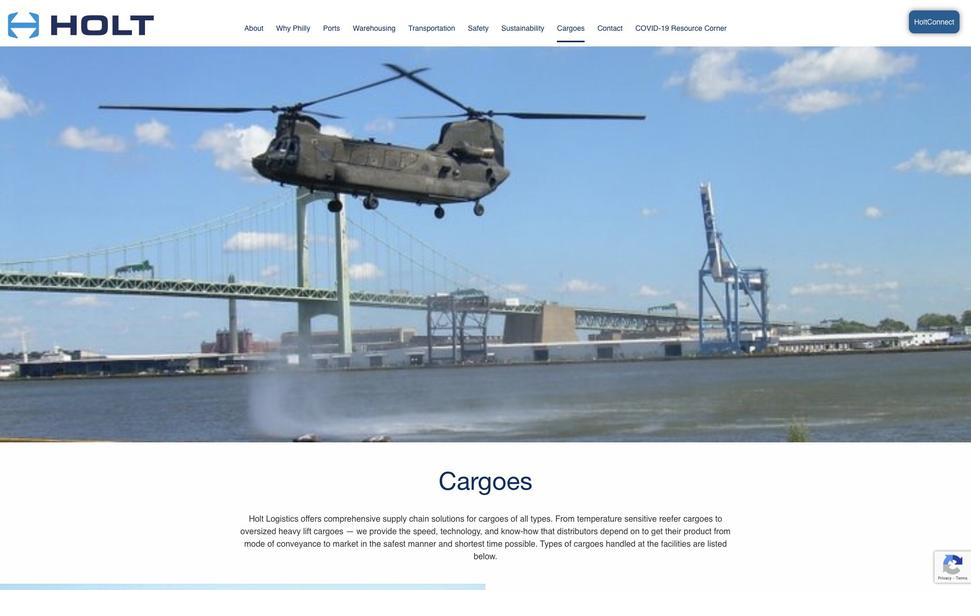 Task type: locate. For each thing, give the bounding box(es) containing it.
1 horizontal spatial and
[[485, 527, 499, 537]]

1 horizontal spatial to
[[643, 527, 649, 537]]

that
[[541, 527, 555, 537]]

transportation
[[409, 24, 456, 32]]

cargoes up product
[[684, 515, 713, 524]]

about
[[245, 24, 264, 32]]

why philly
[[276, 24, 311, 32]]

0 vertical spatial cargoes
[[558, 24, 585, 32]]

1 vertical spatial cargoes
[[439, 466, 533, 495]]

depend
[[601, 527, 629, 537]]

the right in
[[370, 540, 381, 549]]

speed,
[[413, 527, 438, 537]]

1 horizontal spatial cargoes
[[558, 24, 585, 32]]

2 horizontal spatial to
[[716, 515, 723, 524]]

temperature
[[577, 515, 623, 524]]

to left market
[[324, 540, 331, 549]]

0 horizontal spatial the
[[370, 540, 381, 549]]

manner
[[408, 540, 437, 549]]

of left all on the right bottom
[[511, 515, 518, 524]]

the
[[399, 527, 411, 537], [370, 540, 381, 549], [648, 540, 659, 549]]

cargoes
[[558, 24, 585, 32], [439, 466, 533, 495]]

and down technology,
[[439, 540, 453, 549]]

and
[[485, 527, 499, 537], [439, 540, 453, 549]]

sustainability
[[502, 24, 545, 32]]

cargoes left contact on the top
[[558, 24, 585, 32]]

for
[[467, 515, 477, 524]]

the right at
[[648, 540, 659, 549]]

safety link
[[468, 19, 489, 40]]

cargoes up for
[[439, 466, 533, 495]]

cargoes
[[479, 515, 509, 524], [684, 515, 713, 524], [314, 527, 344, 537], [574, 540, 604, 549]]

0 horizontal spatial and
[[439, 540, 453, 549]]

1 vertical spatial to
[[643, 527, 649, 537]]

why philly link
[[276, 19, 311, 40]]

holt logistics image
[[8, 0, 154, 44]]

to right on
[[643, 527, 649, 537]]

possible.
[[505, 540, 538, 549]]

sensitive
[[625, 515, 657, 524]]

0 horizontal spatial cargoes
[[439, 466, 533, 495]]

time
[[487, 540, 503, 549]]

of right the mode
[[268, 540, 275, 549]]

shortest
[[455, 540, 485, 549]]

philly
[[293, 24, 311, 32]]

2 horizontal spatial of
[[565, 540, 572, 549]]

0 horizontal spatial to
[[324, 540, 331, 549]]

1 horizontal spatial the
[[399, 527, 411, 537]]

contact
[[598, 24, 623, 32]]

holtconnect link
[[821, 5, 960, 41]]

handled
[[606, 540, 636, 549]]

warehousing link
[[353, 19, 396, 40]]

mode
[[244, 540, 265, 549]]

conveyance
[[277, 540, 321, 549]]

corner
[[705, 24, 727, 32]]

safety
[[468, 24, 489, 32]]

of down distributors
[[565, 540, 572, 549]]

and up the time
[[485, 527, 499, 537]]

19
[[661, 24, 670, 32]]

cargoes inside main content
[[439, 466, 533, 495]]

to
[[716, 515, 723, 524], [643, 527, 649, 537], [324, 540, 331, 549]]

to up from
[[716, 515, 723, 524]]

0 horizontal spatial of
[[268, 540, 275, 549]]

the down supply
[[399, 527, 411, 537]]

of
[[511, 515, 518, 524], [268, 540, 275, 549], [565, 540, 572, 549]]

ports
[[323, 24, 340, 32]]

cargoes right for
[[479, 515, 509, 524]]

why
[[276, 24, 291, 32]]



Task type: describe. For each thing, give the bounding box(es) containing it.
resource
[[672, 24, 703, 32]]

reefer
[[660, 515, 681, 524]]

on
[[631, 527, 640, 537]]

we
[[357, 527, 367, 537]]

distributors
[[558, 527, 598, 537]]

holtconnect button
[[910, 10, 960, 33]]

about link
[[245, 19, 264, 40]]

1 horizontal spatial of
[[511, 515, 518, 524]]

logistics
[[266, 515, 299, 524]]

warehousing
[[353, 24, 396, 32]]

1 vertical spatial and
[[439, 540, 453, 549]]

oversized
[[241, 527, 276, 537]]

how
[[524, 527, 539, 537]]

comprehensive
[[324, 515, 381, 524]]

covid-19 resource corner link
[[636, 12, 727, 40]]

sustainability link
[[502, 19, 545, 40]]

—
[[346, 527, 354, 537]]

cargoes down distributors
[[574, 540, 604, 549]]

from
[[556, 515, 575, 524]]

their
[[666, 527, 682, 537]]

holt
[[249, 515, 264, 524]]

know-
[[501, 527, 524, 537]]

cargoes main content
[[0, 0, 972, 590]]

market
[[333, 540, 359, 549]]

product
[[684, 527, 712, 537]]

2 vertical spatial to
[[324, 540, 331, 549]]

at
[[638, 540, 645, 549]]

ports link
[[323, 19, 340, 40]]

chain
[[409, 515, 429, 524]]

from
[[714, 527, 731, 537]]

covid-
[[636, 24, 661, 32]]

2 horizontal spatial the
[[648, 540, 659, 549]]

cargoes up market
[[314, 527, 344, 537]]

are
[[694, 540, 706, 549]]

types
[[540, 540, 563, 549]]

technology,
[[441, 527, 483, 537]]

0 vertical spatial and
[[485, 527, 499, 537]]

listed
[[708, 540, 727, 549]]

offers
[[301, 515, 322, 524]]

all
[[520, 515, 529, 524]]

facilities
[[662, 540, 691, 549]]

contact link
[[598, 19, 623, 40]]

cargoes link
[[558, 19, 585, 41]]

holt logistics offers comprehensive supply chain solutions for cargoes of all types. from temperature sensitive reefer cargoes to oversized heavy lift cargoes — we provide the speed, technology, and know-how that distributors depend on to get their product from mode of conveyance to market in the safest manner and shortest time possible. types of cargoes handled at the facilities are listed below.
[[241, 515, 731, 562]]

heavy
[[279, 527, 301, 537]]

below.
[[474, 552, 498, 562]]

covid-19 resource corner
[[636, 24, 727, 32]]

0 vertical spatial to
[[716, 515, 723, 524]]

provide
[[370, 527, 397, 537]]

lift
[[303, 527, 312, 537]]

transportation link
[[409, 19, 456, 40]]

solutions
[[432, 515, 465, 524]]

holtconnect
[[915, 18, 955, 26]]

in
[[361, 540, 367, 549]]

supply
[[383, 515, 407, 524]]

get
[[652, 527, 663, 537]]

safest
[[384, 540, 406, 549]]

types.
[[531, 515, 553, 524]]



Task type: vqa. For each thing, say whether or not it's contained in the screenshot.
08030
no



